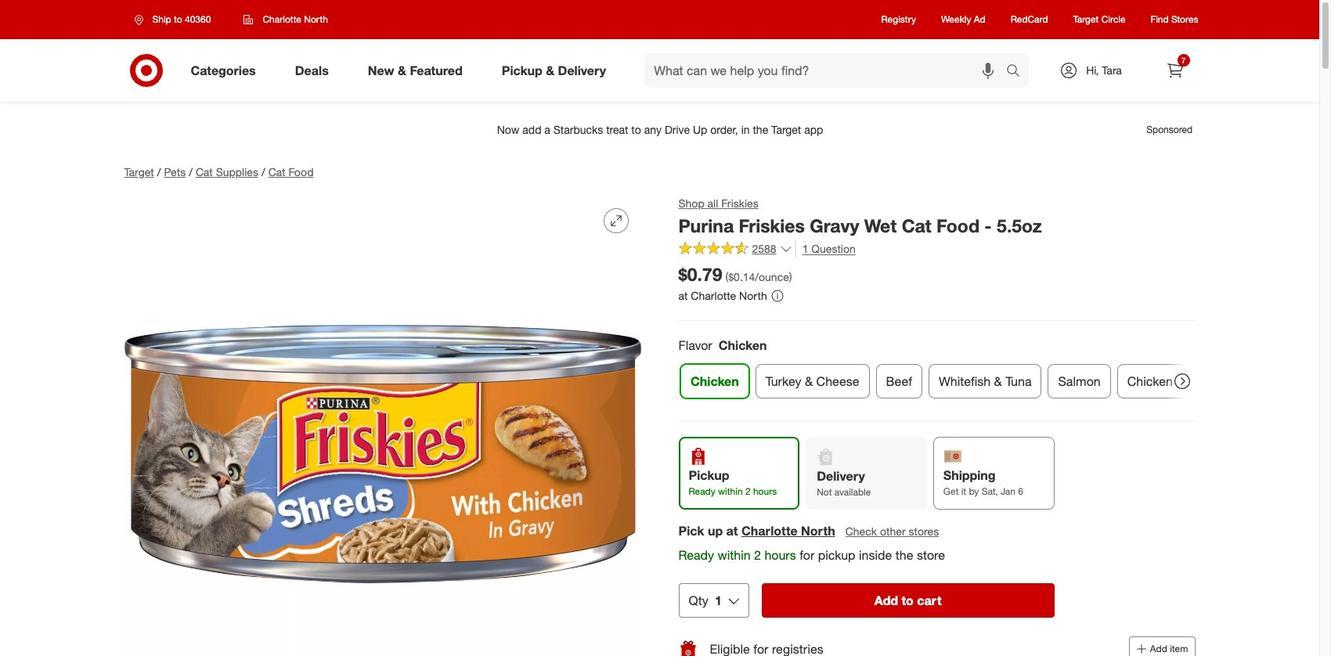Task type: locate. For each thing, give the bounding box(es) containing it.
whitefish & tuna link
[[928, 364, 1042, 399]]

2 vertical spatial charlotte
[[742, 523, 798, 539]]

north up deals
[[304, 13, 328, 25]]

food
[[289, 165, 314, 179], [937, 215, 980, 236]]

1 vertical spatial at
[[726, 523, 738, 539]]

deals
[[295, 62, 329, 78]]

chicken
[[719, 338, 767, 353], [690, 374, 739, 389], [1127, 374, 1173, 389]]

1 horizontal spatial /
[[189, 165, 193, 179]]

0 vertical spatial add
[[875, 593, 898, 609]]

0 vertical spatial food
[[289, 165, 314, 179]]

2 inside pickup ready within 2 hours
[[745, 486, 751, 497]]

to for 40360
[[174, 13, 182, 25]]

target circle link
[[1073, 13, 1126, 26]]

target for target circle
[[1073, 14, 1099, 25]]

at right up
[[726, 523, 738, 539]]

hours
[[753, 486, 777, 497], [765, 548, 796, 563]]

tuna
[[1005, 374, 1031, 389]]

at charlotte north
[[679, 289, 767, 303]]

$0.79
[[679, 263, 722, 285]]

$0.14
[[728, 270, 755, 283]]

delivery inside delivery not available
[[817, 468, 865, 484]]

cat right wet
[[902, 215, 932, 236]]

ship
[[152, 13, 171, 25]]

add left the item
[[1150, 643, 1168, 655]]

hours down charlotte north button
[[765, 548, 796, 563]]

1 vertical spatial charlotte
[[691, 289, 736, 303]]

0 horizontal spatial 2
[[745, 486, 751, 497]]

all
[[708, 197, 718, 210]]

1 salmon from the left
[[1058, 374, 1100, 389]]

target link
[[124, 165, 154, 179]]

target left circle
[[1073, 14, 1099, 25]]

within
[[718, 486, 743, 497], [718, 548, 751, 563]]

pickup & delivery link
[[489, 53, 626, 88]]

food left the -
[[937, 215, 980, 236]]

supplies
[[216, 165, 258, 179]]

friskies up 2588
[[739, 215, 805, 236]]

redcard link
[[1011, 13, 1048, 26]]

1 horizontal spatial to
[[902, 593, 914, 609]]

0 vertical spatial to
[[174, 13, 182, 25]]

2
[[745, 486, 751, 497], [754, 548, 761, 563]]

add inside button
[[875, 593, 898, 609]]

cat right supplies
[[268, 165, 285, 179]]

food inside shop all friskies purina friskies gravy wet cat food - 5.5oz
[[937, 215, 980, 236]]

1
[[802, 242, 809, 255], [715, 593, 722, 609]]

2 horizontal spatial charlotte
[[742, 523, 798, 539]]

& for delivery
[[546, 62, 555, 78]]

0 vertical spatial at
[[679, 289, 688, 303]]

cat inside shop all friskies purina friskies gravy wet cat food - 5.5oz
[[902, 215, 932, 236]]

add
[[875, 593, 898, 609], [1150, 643, 1168, 655]]

wet
[[864, 215, 897, 236]]

0 vertical spatial ready
[[689, 486, 716, 497]]

1 vertical spatial 1
[[715, 593, 722, 609]]

1 vertical spatial target
[[124, 165, 154, 179]]

new & featured link
[[355, 53, 482, 88]]

advertisement region
[[112, 111, 1208, 149]]

1 horizontal spatial charlotte
[[691, 289, 736, 303]]

hi,
[[1086, 63, 1099, 77]]

1 horizontal spatial salmon
[[1188, 374, 1230, 389]]

1 horizontal spatial 1
[[802, 242, 809, 255]]

new
[[368, 62, 394, 78]]

not
[[817, 486, 832, 498]]

1 horizontal spatial add
[[1150, 643, 1168, 655]]

1 left question
[[802, 242, 809, 255]]

jan
[[1001, 486, 1016, 497]]

What can we help you find? suggestions appear below search field
[[645, 53, 1010, 88]]

add to cart button
[[762, 583, 1054, 618]]

weekly ad link
[[941, 13, 986, 26]]

target for target / pets / cat supplies / cat food
[[124, 165, 154, 179]]

turkey & cheese
[[765, 374, 859, 389]]

0 vertical spatial delivery
[[558, 62, 606, 78]]

add for add item
[[1150, 643, 1168, 655]]

0 horizontal spatial pickup
[[502, 62, 542, 78]]

pets
[[164, 165, 186, 179]]

& for tuna
[[994, 374, 1002, 389]]

pets link
[[164, 165, 186, 179]]

charlotte up deals
[[263, 13, 301, 25]]

search button
[[999, 53, 1037, 91]]

1 vertical spatial pickup
[[689, 468, 729, 483]]

0 horizontal spatial to
[[174, 13, 182, 25]]

stores
[[909, 525, 939, 538]]

qty
[[689, 593, 709, 609]]

chicken for chicken & salmon
[[1127, 374, 1173, 389]]

0 horizontal spatial add
[[875, 593, 898, 609]]

check
[[845, 525, 877, 538]]

0 vertical spatial target
[[1073, 14, 1099, 25]]

1 horizontal spatial target
[[1073, 14, 1099, 25]]

salmon
[[1058, 374, 1100, 389], [1188, 374, 1230, 389]]

1 horizontal spatial delivery
[[817, 468, 865, 484]]

2 up pick up at charlotte north
[[745, 486, 751, 497]]

new & featured
[[368, 62, 463, 78]]

0 vertical spatial north
[[304, 13, 328, 25]]

ready down pick
[[679, 548, 714, 563]]

add item
[[1150, 643, 1188, 655]]

turkey & cheese link
[[755, 364, 869, 399]]

2 vertical spatial north
[[801, 523, 835, 539]]

chicken link
[[680, 364, 749, 399]]

available
[[835, 486, 871, 498]]

chicken down flavor chicken
[[690, 374, 739, 389]]

add for add to cart
[[875, 593, 898, 609]]

pickup
[[818, 548, 856, 563]]

1 horizontal spatial cat
[[268, 165, 285, 179]]

1 horizontal spatial food
[[937, 215, 980, 236]]

chicken right salmon link
[[1127, 374, 1173, 389]]

/ left pets link
[[157, 165, 161, 179]]

ship to 40360 button
[[124, 5, 227, 34]]

1 vertical spatial to
[[902, 593, 914, 609]]

2588 link
[[679, 240, 792, 259]]

1 vertical spatial within
[[718, 548, 751, 563]]

target
[[1073, 14, 1099, 25], [124, 165, 154, 179]]

whitefish
[[939, 374, 990, 389]]

north
[[304, 13, 328, 25], [739, 289, 767, 303], [801, 523, 835, 539]]

2 salmon from the left
[[1188, 374, 1230, 389]]

1 vertical spatial food
[[937, 215, 980, 236]]

0 horizontal spatial target
[[124, 165, 154, 179]]

chicken & salmon link
[[1117, 364, 1240, 399]]

food for wet
[[937, 215, 980, 236]]

within up up
[[718, 486, 743, 497]]

cat supplies link
[[196, 165, 258, 179]]

pickup & delivery
[[502, 62, 606, 78]]

(
[[726, 270, 728, 283]]

pickup inside pickup ready within 2 hours
[[689, 468, 729, 483]]

1 right "qty"
[[715, 593, 722, 609]]

0 horizontal spatial charlotte
[[263, 13, 301, 25]]

0 vertical spatial pickup
[[502, 62, 542, 78]]

add inside button
[[1150, 643, 1168, 655]]

within down up
[[718, 548, 751, 563]]

0 horizontal spatial salmon
[[1058, 374, 1100, 389]]

1 question
[[802, 242, 856, 255]]

shop
[[679, 197, 705, 210]]

1 horizontal spatial north
[[739, 289, 767, 303]]

target inside target circle link
[[1073, 14, 1099, 25]]

add left cart
[[875, 593, 898, 609]]

beef link
[[876, 364, 922, 399]]

check other stores button
[[845, 523, 940, 541]]

1 horizontal spatial at
[[726, 523, 738, 539]]

1 vertical spatial add
[[1150, 643, 1168, 655]]

cat right pets link
[[196, 165, 213, 179]]

add item button
[[1129, 637, 1195, 656]]

/ right pets link
[[189, 165, 193, 179]]

& for salmon
[[1176, 374, 1184, 389]]

ready inside pickup ready within 2 hours
[[689, 486, 716, 497]]

to left cart
[[902, 593, 914, 609]]

2 down pick up at charlotte north
[[754, 548, 761, 563]]

shipping
[[944, 468, 996, 483]]

2 horizontal spatial cat
[[902, 215, 932, 236]]

pickup
[[502, 62, 542, 78], [689, 468, 729, 483]]

to right the ship
[[174, 13, 182, 25]]

ready within 2 hours for pickup inside the store
[[679, 548, 945, 563]]

at down $0.79
[[679, 289, 688, 303]]

shipping get it by sat, jan 6
[[944, 468, 1024, 497]]

/
[[157, 165, 161, 179], [189, 165, 193, 179], [262, 165, 265, 179]]

$0.79 ( $0.14 /ounce )
[[679, 263, 792, 285]]

hours up pick up at charlotte north
[[753, 486, 777, 497]]

0 horizontal spatial north
[[304, 13, 328, 25]]

2 horizontal spatial north
[[801, 523, 835, 539]]

target left pets link
[[124, 165, 154, 179]]

/ right supplies
[[262, 165, 265, 179]]

0 horizontal spatial delivery
[[558, 62, 606, 78]]

charlotte north
[[263, 13, 328, 25]]

& for cheese
[[805, 374, 813, 389]]

0 horizontal spatial /
[[157, 165, 161, 179]]

food right supplies
[[289, 165, 314, 179]]

categories link
[[177, 53, 275, 88]]

2 horizontal spatial /
[[262, 165, 265, 179]]

to
[[174, 13, 182, 25], [902, 593, 914, 609]]

0 horizontal spatial food
[[289, 165, 314, 179]]

to inside dropdown button
[[174, 13, 182, 25]]

0 vertical spatial hours
[[753, 486, 777, 497]]

0 vertical spatial within
[[718, 486, 743, 497]]

group
[[677, 337, 1243, 405]]

0 vertical spatial charlotte
[[263, 13, 301, 25]]

charlotte down (
[[691, 289, 736, 303]]

1 vertical spatial delivery
[[817, 468, 865, 484]]

friskies
[[721, 197, 759, 210], [739, 215, 805, 236]]

friskies right all
[[721, 197, 759, 210]]

north inside dropdown button
[[304, 13, 328, 25]]

0 vertical spatial 2
[[745, 486, 751, 497]]

&
[[398, 62, 406, 78], [546, 62, 555, 78], [805, 374, 813, 389], [994, 374, 1002, 389], [1176, 374, 1184, 389]]

1 horizontal spatial pickup
[[689, 468, 729, 483]]

north up 'ready within 2 hours for pickup inside the store'
[[801, 523, 835, 539]]

north down $0.14
[[739, 289, 767, 303]]

1 vertical spatial 2
[[754, 548, 761, 563]]

ready up pick
[[689, 486, 716, 497]]

at
[[679, 289, 688, 303], [726, 523, 738, 539]]

0 horizontal spatial 1
[[715, 593, 722, 609]]

charlotte up 'ready within 2 hours for pickup inside the store'
[[742, 523, 798, 539]]

flavor
[[679, 338, 712, 353]]

to inside button
[[902, 593, 914, 609]]

inside
[[859, 548, 892, 563]]

delivery inside pickup & delivery link
[[558, 62, 606, 78]]

ad
[[974, 14, 986, 25]]



Task type: describe. For each thing, give the bounding box(es) containing it.
food for /
[[289, 165, 314, 179]]

weekly ad
[[941, 14, 986, 25]]

redcard
[[1011, 14, 1048, 25]]

salmon inside chicken & salmon link
[[1188, 374, 1230, 389]]

whitefish & tuna
[[939, 374, 1031, 389]]

find stores link
[[1151, 13, 1199, 26]]

find
[[1151, 14, 1169, 25]]

the
[[896, 548, 914, 563]]

within inside pickup ready within 2 hours
[[718, 486, 743, 497]]

sat,
[[982, 486, 998, 497]]

featured
[[410, 62, 463, 78]]

purina
[[679, 215, 734, 236]]

gravy
[[810, 215, 859, 236]]

question
[[812, 242, 856, 255]]

0 horizontal spatial at
[[679, 289, 688, 303]]

delivery not available
[[817, 468, 871, 498]]

pick
[[679, 523, 704, 539]]

weekly
[[941, 14, 971, 25]]

2 / from the left
[[189, 165, 193, 179]]

6
[[1018, 486, 1024, 497]]

beef
[[886, 374, 912, 389]]

pickup for ready
[[689, 468, 729, 483]]

store
[[917, 548, 945, 563]]

check other stores
[[845, 525, 939, 538]]

1 vertical spatial ready
[[679, 548, 714, 563]]

chicken up chicken link
[[719, 338, 767, 353]]

1 horizontal spatial 2
[[754, 548, 761, 563]]

1 / from the left
[[157, 165, 161, 179]]

target circle
[[1073, 14, 1126, 25]]

7
[[1182, 56, 1186, 65]]

/ounce
[[755, 270, 789, 283]]

ship to 40360
[[152, 13, 211, 25]]

find stores
[[1151, 14, 1199, 25]]

3 / from the left
[[262, 165, 265, 179]]

)
[[789, 270, 792, 283]]

turkey
[[765, 374, 801, 389]]

1 vertical spatial hours
[[765, 548, 796, 563]]

7 link
[[1158, 53, 1192, 88]]

registry
[[881, 14, 916, 25]]

1 vertical spatial north
[[739, 289, 767, 303]]

pick up at charlotte north
[[679, 523, 835, 539]]

by
[[969, 486, 979, 497]]

registry link
[[881, 13, 916, 26]]

other
[[880, 525, 906, 538]]

& for featured
[[398, 62, 406, 78]]

circle
[[1102, 14, 1126, 25]]

1 vertical spatial friskies
[[739, 215, 805, 236]]

salmon link
[[1048, 364, 1111, 399]]

hours inside pickup ready within 2 hours
[[753, 486, 777, 497]]

0 vertical spatial 1
[[802, 242, 809, 255]]

hi, tara
[[1086, 63, 1122, 77]]

flavor chicken
[[679, 338, 767, 353]]

0 horizontal spatial cat
[[196, 165, 213, 179]]

it
[[961, 486, 966, 497]]

0 vertical spatial friskies
[[721, 197, 759, 210]]

1 question link
[[795, 240, 856, 258]]

pickup for &
[[502, 62, 542, 78]]

5.5oz
[[997, 215, 1042, 236]]

chicken for chicken link
[[690, 374, 739, 389]]

categories
[[191, 62, 256, 78]]

item
[[1170, 643, 1188, 655]]

cat for purina
[[902, 215, 932, 236]]

chicken & salmon
[[1127, 374, 1230, 389]]

get
[[944, 486, 959, 497]]

search
[[999, 64, 1037, 80]]

charlotte north button
[[234, 5, 338, 34]]

deals link
[[282, 53, 348, 88]]

charlotte inside dropdown button
[[263, 13, 301, 25]]

cheese
[[816, 374, 859, 389]]

target / pets / cat supplies / cat food
[[124, 165, 314, 179]]

cart
[[917, 593, 942, 609]]

for
[[800, 548, 815, 563]]

pickup ready within 2 hours
[[689, 468, 777, 497]]

shop all friskies purina friskies gravy wet cat food - 5.5oz
[[679, 197, 1042, 236]]

salmon inside salmon link
[[1058, 374, 1100, 389]]

purina friskies gravy wet cat food - 5.5oz, 1 of 6 image
[[124, 196, 641, 656]]

40360
[[185, 13, 211, 25]]

cat for /
[[268, 165, 285, 179]]

2588
[[752, 242, 777, 255]]

qty 1
[[689, 593, 722, 609]]

add to cart
[[875, 593, 942, 609]]

-
[[985, 215, 992, 236]]

to for cart
[[902, 593, 914, 609]]

group containing flavor
[[677, 337, 1243, 405]]



Task type: vqa. For each thing, say whether or not it's contained in the screenshot.
dry in the CeraVe Face Wash, Hydrating Facial Cleanser for Normal to Dry Skin $5.49 - $15.49
no



